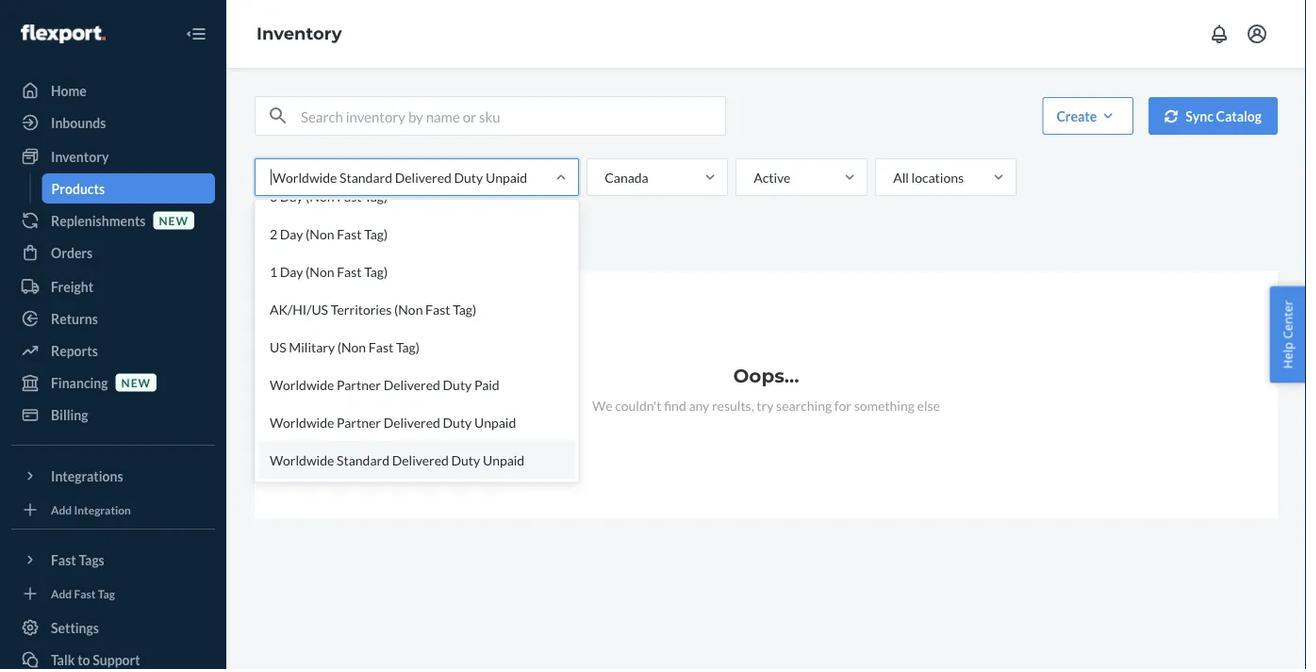 Task type: locate. For each thing, give the bounding box(es) containing it.
0 vertical spatial add
[[51, 503, 72, 517]]

0 vertical spatial inventory link
[[257, 23, 342, 44]]

standard
[[340, 169, 392, 185], [337, 452, 390, 468]]

integrations
[[51, 468, 123, 484]]

1 vertical spatial inventory
[[51, 149, 109, 165]]

2
[[270, 226, 278, 242]]

partner down 'worldwide partner delivered duty paid'
[[337, 415, 381, 431]]

1 day (non fast tag)
[[270, 264, 388, 280]]

worldwide partner delivered duty paid
[[270, 377, 500, 393]]

1 partner from the top
[[337, 377, 381, 393]]

talk
[[51, 652, 75, 668]]

partner
[[337, 377, 381, 393], [337, 415, 381, 431]]

tag) right kits
[[364, 226, 388, 242]]

close navigation image
[[185, 23, 208, 45]]

fast down kits
[[337, 264, 362, 280]]

sync
[[1186, 108, 1214, 124]]

(non up '2 day (non fast tag)'
[[306, 188, 334, 204]]

add
[[51, 503, 72, 517], [51, 587, 72, 601]]

new down products link
[[159, 214, 189, 227]]

2 vertical spatial day
[[280, 264, 303, 280]]

1 vertical spatial day
[[280, 226, 303, 242]]

new for financing
[[121, 376, 151, 390]]

locations
[[912, 169, 964, 185]]

fast left tags
[[51, 552, 76, 568]]

fast down 3 day (non fast tag) on the left of the page
[[337, 226, 362, 242]]

duty
[[454, 169, 483, 185], [443, 377, 472, 393], [443, 415, 472, 431], [452, 452, 480, 468]]

products
[[51, 181, 105, 197], [266, 236, 318, 252]]

2 add from the top
[[51, 587, 72, 601]]

delivered up bundles
[[395, 169, 452, 185]]

(non left kits
[[306, 226, 334, 242]]

talk to support button
[[11, 645, 215, 670]]

all
[[894, 169, 909, 185]]

worldwide standard delivered duty unpaid
[[273, 169, 528, 185], [270, 452, 525, 468]]

sync catalog button
[[1149, 97, 1278, 135]]

2 partner from the top
[[337, 415, 381, 431]]

paid
[[475, 377, 500, 393]]

open notifications image
[[1209, 23, 1231, 45]]

partner down us military (non fast tag)
[[337, 377, 381, 393]]

(non down '2 day (non fast tag)'
[[306, 264, 334, 280]]

(non
[[306, 188, 334, 204], [306, 226, 334, 242], [306, 264, 334, 280], [394, 301, 423, 317], [338, 339, 366, 355]]

add for add fast tag
[[51, 587, 72, 601]]

worldwide standard delivered duty unpaid up bundles
[[273, 169, 528, 185]]

0 vertical spatial new
[[159, 214, 189, 227]]

products up 1
[[266, 236, 318, 252]]

add fast tag link
[[11, 583, 215, 606]]

3
[[270, 188, 278, 204]]

0 horizontal spatial new
[[121, 376, 151, 390]]

(non for 3
[[306, 188, 334, 204]]

add up the settings at the left bottom
[[51, 587, 72, 601]]

we couldn't find any results, try searching for something else
[[593, 398, 941, 414]]

1 horizontal spatial new
[[159, 214, 189, 227]]

inventory link
[[257, 23, 342, 44], [11, 142, 215, 172]]

fast down bundles
[[426, 301, 450, 317]]

standard up 3 day (non fast tag) on the left of the page
[[340, 169, 392, 185]]

0 vertical spatial worldwide standard delivered duty unpaid
[[273, 169, 528, 185]]

fast for ak/hi/us territories (non fast tag)
[[426, 301, 450, 317]]

tag) for us military (non fast tag)
[[396, 339, 420, 355]]

catalog
[[1217, 108, 1262, 124]]

support
[[93, 652, 140, 668]]

1 vertical spatial partner
[[337, 415, 381, 431]]

tag)
[[364, 188, 388, 204], [364, 226, 388, 242], [364, 264, 388, 280], [453, 301, 477, 317], [396, 339, 420, 355]]

1 vertical spatial inventory link
[[11, 142, 215, 172]]

products up replenishments
[[51, 181, 105, 197]]

1 vertical spatial add
[[51, 587, 72, 601]]

financing
[[51, 375, 108, 391]]

fast for 1 day (non fast tag)
[[337, 264, 362, 280]]

add left integration
[[51, 503, 72, 517]]

fast inside dropdown button
[[51, 552, 76, 568]]

2 vertical spatial unpaid
[[483, 452, 525, 468]]

2 day (non fast tag)
[[270, 226, 388, 242]]

freight
[[51, 279, 93, 295]]

0 horizontal spatial products
[[51, 181, 105, 197]]

1 horizontal spatial products
[[266, 236, 318, 252]]

new down reports link
[[121, 376, 151, 390]]

duty left paid
[[443, 377, 472, 393]]

2 day from the top
[[280, 226, 303, 242]]

ak/hi/us
[[270, 301, 328, 317]]

fast up 'worldwide partner delivered duty paid'
[[369, 339, 394, 355]]

tag) up paid
[[453, 301, 477, 317]]

worldwide
[[273, 169, 337, 185], [270, 377, 334, 393], [270, 415, 334, 431], [270, 452, 334, 468]]

tag) up ak/hi/us territories (non fast tag)
[[364, 264, 388, 280]]

day right 1
[[280, 264, 303, 280]]

Search inventory by name or sku text field
[[301, 97, 726, 135]]

0 vertical spatial day
[[280, 188, 303, 204]]

kits
[[341, 236, 364, 252]]

day
[[280, 188, 303, 204], [280, 226, 303, 242], [280, 264, 303, 280]]

settings
[[51, 620, 99, 636]]

all locations
[[894, 169, 964, 185]]

(non for us
[[338, 339, 366, 355]]

help center
[[1280, 301, 1297, 369]]

delivered
[[395, 169, 452, 185], [384, 377, 440, 393], [384, 415, 440, 431], [392, 452, 449, 468]]

inventory
[[257, 23, 342, 44], [51, 149, 109, 165]]

1 day from the top
[[280, 188, 303, 204]]

billing
[[51, 407, 88, 423]]

territories
[[331, 301, 392, 317]]

0 vertical spatial partner
[[337, 377, 381, 393]]

1 horizontal spatial inventory
[[257, 23, 342, 44]]

day right 2
[[280, 226, 303, 242]]

(non right territories
[[394, 301, 423, 317]]

add integration
[[51, 503, 131, 517]]

products link
[[42, 174, 215, 204]]

orders link
[[11, 238, 215, 268]]

day right 3
[[280, 188, 303, 204]]

1 vertical spatial unpaid
[[475, 415, 516, 431]]

0 vertical spatial standard
[[340, 169, 392, 185]]

unpaid
[[486, 169, 528, 185], [475, 415, 516, 431], [483, 452, 525, 468]]

duty down search inventory by name or sku text field
[[454, 169, 483, 185]]

new
[[159, 214, 189, 227], [121, 376, 151, 390]]

find
[[664, 398, 687, 414]]

1 vertical spatial products
[[266, 236, 318, 252]]

fast left tag
[[74, 587, 96, 601]]

worldwide standard delivered duty unpaid down worldwide partner delivered duty unpaid
[[270, 452, 525, 468]]

help center button
[[1270, 287, 1307, 383]]

add for add integration
[[51, 503, 72, 517]]

3 day from the top
[[280, 264, 303, 280]]

flexport logo image
[[21, 25, 106, 43]]

0 horizontal spatial inventory link
[[11, 142, 215, 172]]

fast up '2 day (non fast tag)'
[[337, 188, 362, 204]]

tags
[[79, 552, 104, 568]]

duty down 'worldwide partner delivered duty paid'
[[443, 415, 472, 431]]

standard down worldwide partner delivered duty unpaid
[[337, 452, 390, 468]]

(non down territories
[[338, 339, 366, 355]]

tag) up 'worldwide partner delivered duty paid'
[[396, 339, 420, 355]]

tag) up bundles
[[364, 188, 388, 204]]

1 vertical spatial new
[[121, 376, 151, 390]]

integration
[[74, 503, 131, 517]]

returns link
[[11, 304, 215, 334]]

orders
[[51, 245, 93, 261]]

try
[[757, 398, 774, 414]]

home
[[51, 83, 87, 99]]

fast
[[337, 188, 362, 204], [337, 226, 362, 242], [337, 264, 362, 280], [426, 301, 450, 317], [369, 339, 394, 355], [51, 552, 76, 568], [74, 587, 96, 601]]

delivered up worldwide partner delivered duty unpaid
[[384, 377, 440, 393]]

we
[[593, 398, 613, 414]]

help
[[1280, 343, 1297, 369]]

freight link
[[11, 272, 215, 302]]

(non for ak/hi/us
[[394, 301, 423, 317]]

1 add from the top
[[51, 503, 72, 517]]

0 vertical spatial products
[[51, 181, 105, 197]]



Task type: vqa. For each thing, say whether or not it's contained in the screenshot.
Sync Catalog button
yes



Task type: describe. For each thing, give the bounding box(es) containing it.
create
[[1057, 108, 1098, 124]]

active
[[754, 169, 791, 185]]

sync catalog
[[1186, 108, 1262, 124]]

military
[[289, 339, 335, 355]]

1 vertical spatial worldwide standard delivered duty unpaid
[[270, 452, 525, 468]]

(non for 2
[[306, 226, 334, 242]]

talk to support
[[51, 652, 140, 668]]

inbounds link
[[11, 108, 215, 138]]

home link
[[11, 75, 215, 106]]

1 horizontal spatial inventory link
[[257, 23, 342, 44]]

fast for 2 day (non fast tag)
[[337, 226, 362, 242]]

searching
[[777, 398, 832, 414]]

add integration link
[[11, 499, 215, 522]]

add fast tag
[[51, 587, 115, 601]]

tag
[[98, 587, 115, 601]]

else
[[918, 398, 941, 414]]

0 vertical spatial inventory
[[257, 23, 342, 44]]

sync alt image
[[1165, 110, 1179, 123]]

replenishments
[[51, 213, 146, 229]]

day for 3
[[280, 188, 303, 204]]

open account menu image
[[1246, 23, 1269, 45]]

results,
[[712, 398, 754, 414]]

for
[[835, 398, 852, 414]]

fast tags
[[51, 552, 104, 568]]

reports
[[51, 343, 98, 359]]

fast tags button
[[11, 545, 215, 576]]

settings link
[[11, 613, 215, 643]]

inbounds
[[51, 115, 106, 131]]

delivered down worldwide partner delivered duty unpaid
[[392, 452, 449, 468]]

center
[[1280, 301, 1297, 339]]

us military (non fast tag)
[[270, 339, 420, 355]]

to
[[78, 652, 90, 668]]

reports link
[[11, 336, 215, 366]]

integrations button
[[11, 461, 215, 492]]

partner for worldwide partner delivered duty unpaid
[[337, 415, 381, 431]]

bundles
[[387, 236, 433, 252]]

something
[[854, 398, 915, 414]]

any
[[689, 398, 710, 414]]

billing link
[[11, 400, 215, 430]]

day for 2
[[280, 226, 303, 242]]

duty down paid
[[452, 452, 480, 468]]

new for replenishments
[[159, 214, 189, 227]]

couldn't
[[615, 398, 662, 414]]

worldwide partner delivered duty unpaid
[[270, 415, 516, 431]]

day for 1
[[280, 264, 303, 280]]

tag) for 1 day (non fast tag)
[[364, 264, 388, 280]]

create button
[[1043, 97, 1134, 135]]

tag) for 2 day (non fast tag)
[[364, 226, 388, 242]]

1
[[270, 264, 278, 280]]

0 vertical spatial unpaid
[[486, 169, 528, 185]]

canada
[[605, 169, 649, 185]]

oops...
[[734, 365, 800, 388]]

ak/hi/us territories (non fast tag)
[[270, 301, 477, 317]]

returns
[[51, 311, 98, 327]]

0 horizontal spatial inventory
[[51, 149, 109, 165]]

tag) for ak/hi/us territories (non fast tag)
[[453, 301, 477, 317]]

3 day (non fast tag)
[[270, 188, 388, 204]]

tag) for 3 day (non fast tag)
[[364, 188, 388, 204]]

(non for 1
[[306, 264, 334, 280]]

1 vertical spatial standard
[[337, 452, 390, 468]]

us
[[270, 339, 286, 355]]

fast for 3 day (non fast tag)
[[337, 188, 362, 204]]

partner for worldwide partner delivered duty paid
[[337, 377, 381, 393]]

delivered down 'worldwide partner delivered duty paid'
[[384, 415, 440, 431]]

fast for us military (non fast tag)
[[369, 339, 394, 355]]



